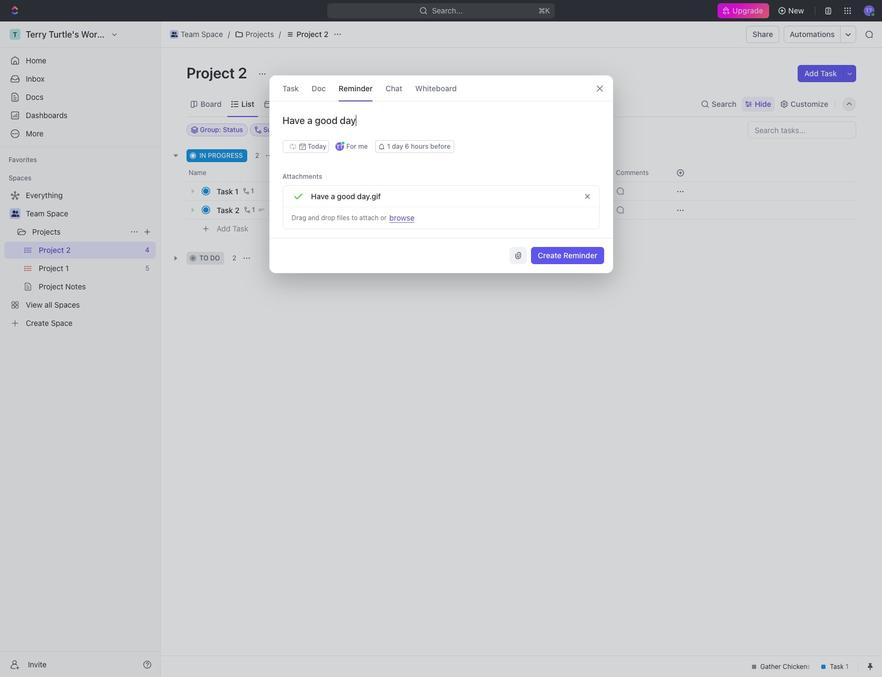 Task type: locate. For each thing, give the bounding box(es) containing it.
add task button down task 2
[[212, 223, 253, 235]]

team space right user group icon
[[26, 209, 68, 218]]

0 vertical spatial space
[[201, 30, 223, 39]]

0 horizontal spatial add
[[217, 224, 231, 233]]

0 horizontal spatial add task button
[[212, 223, 253, 235]]

gantt
[[365, 99, 385, 108]]

automations
[[790, 30, 835, 39]]

day.gif
[[357, 192, 381, 201]]

add task down task 2
[[217, 224, 248, 233]]

invite
[[28, 661, 47, 670]]

space right user group icon
[[47, 209, 68, 218]]

user group image
[[11, 211, 19, 217]]

customize button
[[777, 97, 832, 112]]

/
[[228, 30, 230, 39], [279, 30, 281, 39]]

1 button right task 1
[[241, 186, 256, 197]]

0 horizontal spatial team space
[[26, 209, 68, 218]]

1 horizontal spatial project 2
[[297, 30, 328, 39]]

team space right user group image
[[181, 30, 223, 39]]

board
[[201, 99, 222, 108]]

board link
[[198, 97, 222, 112]]

1 vertical spatial space
[[47, 209, 68, 218]]

0 horizontal spatial to
[[199, 254, 208, 262]]

automations button
[[785, 26, 840, 42]]

1 inside dropdown button
[[387, 142, 390, 151]]

0 vertical spatial project 2
[[297, 30, 328, 39]]

1
[[387, 142, 390, 151], [235, 187, 239, 196], [251, 187, 254, 195], [252, 206, 255, 214]]

to
[[352, 214, 358, 222], [199, 254, 208, 262]]

task down task 2
[[233, 224, 248, 233]]

0 vertical spatial projects link
[[232, 28, 277, 41]]

1 horizontal spatial team
[[181, 30, 199, 39]]

tree
[[4, 187, 156, 332]]

1 up task 2
[[235, 187, 239, 196]]

day
[[392, 142, 403, 151]]

doc
[[312, 84, 326, 93]]

2 horizontal spatial add task
[[805, 69, 837, 78]]

create
[[538, 251, 562, 260]]

add up attachments
[[289, 152, 301, 160]]

before
[[430, 142, 451, 151]]

1 / from the left
[[228, 30, 230, 39]]

1 horizontal spatial projects link
[[232, 28, 277, 41]]

1 horizontal spatial project
[[297, 30, 322, 39]]

reminder up gantt link
[[339, 84, 373, 93]]

add up 'customize'
[[805, 69, 819, 78]]

for me
[[346, 142, 368, 151]]

have a good day.gif
[[311, 192, 381, 201]]

to right files
[[352, 214, 358, 222]]

0 vertical spatial team
[[181, 30, 199, 39]]

dialog
[[269, 75, 613, 274]]

add task for the bottom add task button
[[217, 224, 248, 233]]

2 vertical spatial add
[[217, 224, 231, 233]]

2 horizontal spatial add
[[805, 69, 819, 78]]

0 horizontal spatial project 2
[[187, 64, 250, 82]]

user group image
[[171, 32, 178, 37]]

space
[[201, 30, 223, 39], [47, 209, 68, 218]]

0 horizontal spatial projects link
[[32, 224, 126, 241]]

team space
[[181, 30, 223, 39], [26, 209, 68, 218]]

1 vertical spatial projects link
[[32, 224, 126, 241]]

docs
[[26, 92, 44, 102]]

customize
[[791, 99, 829, 108]]

tree containing team space
[[4, 187, 156, 332]]

1 horizontal spatial space
[[201, 30, 223, 39]]

1 vertical spatial add task button
[[276, 149, 322, 162]]

1 button for 1
[[241, 186, 256, 197]]

spaces
[[9, 174, 31, 182]]

projects link
[[232, 28, 277, 41], [32, 224, 126, 241]]

whiteboard button
[[415, 76, 457, 101]]

1 vertical spatial projects
[[32, 227, 61, 237]]

0 horizontal spatial team space link
[[26, 205, 154, 223]]

0 vertical spatial team space link
[[167, 28, 226, 41]]

team space inside sidebar navigation
[[26, 209, 68, 218]]

project 2
[[297, 30, 328, 39], [187, 64, 250, 82]]

1 horizontal spatial to
[[352, 214, 358, 222]]

1 vertical spatial reminder
[[564, 251, 598, 260]]

add task down today
[[289, 152, 317, 160]]

create reminder button
[[531, 247, 604, 265]]

docs link
[[4, 89, 156, 106]]

space right user group image
[[201, 30, 223, 39]]

search button
[[698, 97, 740, 112]]

to inside drag and drop files to attach or browse
[[352, 214, 358, 222]]

0 horizontal spatial team
[[26, 209, 45, 218]]

0 vertical spatial reminder
[[339, 84, 373, 93]]

project
[[297, 30, 322, 39], [187, 64, 235, 82]]

Reminder na﻿me or type '/' for commands text field
[[270, 115, 613, 140]]

0 vertical spatial add task
[[805, 69, 837, 78]]

add task button
[[798, 65, 844, 82], [276, 149, 322, 162], [212, 223, 253, 235]]

1 button
[[241, 186, 256, 197], [242, 205, 257, 216]]

task button
[[283, 76, 299, 101]]

search...
[[432, 6, 463, 15]]

add task
[[805, 69, 837, 78], [289, 152, 317, 160], [217, 224, 248, 233]]

add down task 2
[[217, 224, 231, 233]]

add task button up attachments
[[276, 149, 322, 162]]

new button
[[773, 2, 811, 19]]

1 vertical spatial add
[[289, 152, 301, 160]]

search
[[712, 99, 737, 108]]

in progress
[[199, 152, 243, 160]]

to left do
[[199, 254, 208, 262]]

0 horizontal spatial /
[[228, 30, 230, 39]]

0 horizontal spatial space
[[47, 209, 68, 218]]

share button
[[746, 26, 780, 43]]

2
[[324, 30, 328, 39], [238, 64, 247, 82], [255, 152, 259, 160], [235, 206, 240, 215], [232, 254, 236, 262]]

add task up 'customize'
[[805, 69, 837, 78]]

favorites
[[9, 156, 37, 164]]

1 horizontal spatial reminder
[[564, 251, 598, 260]]

1 button right task 2
[[242, 205, 257, 216]]

2 vertical spatial add task
[[217, 224, 248, 233]]

6
[[405, 142, 409, 151]]

add
[[805, 69, 819, 78], [289, 152, 301, 160], [217, 224, 231, 233]]

drag and drop files to attach or browse
[[292, 213, 415, 222]]

0 horizontal spatial add task
[[217, 224, 248, 233]]

projects
[[246, 30, 274, 39], [32, 227, 61, 237]]

to do
[[199, 254, 220, 262]]

inbox link
[[4, 70, 156, 88]]

⌘k
[[539, 6, 550, 15]]

0 horizontal spatial projects
[[32, 227, 61, 237]]

projects inside sidebar navigation
[[32, 227, 61, 237]]

0 horizontal spatial project
[[187, 64, 235, 82]]

1 vertical spatial team space
[[26, 209, 68, 218]]

reminder
[[339, 84, 373, 93], [564, 251, 598, 260]]

0 vertical spatial to
[[352, 214, 358, 222]]

1 left day
[[387, 142, 390, 151]]

1 horizontal spatial /
[[279, 30, 281, 39]]

upgrade
[[733, 6, 764, 15]]

table
[[326, 99, 345, 108]]

task up task 2
[[217, 187, 233, 196]]

hours
[[411, 142, 429, 151]]

team right user group image
[[181, 30, 199, 39]]

0 vertical spatial add task button
[[798, 65, 844, 82]]

1 vertical spatial 1 button
[[242, 205, 257, 216]]

1 right task 2
[[252, 206, 255, 214]]

reminder right create
[[564, 251, 598, 260]]

task down today
[[303, 152, 317, 160]]

1 vertical spatial add task
[[289, 152, 317, 160]]

add task button up 'customize'
[[798, 65, 844, 82]]

inbox
[[26, 74, 45, 83]]

0 vertical spatial team space
[[181, 30, 223, 39]]

2 / from the left
[[279, 30, 281, 39]]

sidebar navigation
[[0, 22, 161, 678]]

1 horizontal spatial add task
[[289, 152, 317, 160]]

task
[[821, 69, 837, 78], [283, 84, 299, 93], [303, 152, 317, 160], [217, 187, 233, 196], [217, 206, 233, 215], [233, 224, 248, 233]]

0 vertical spatial projects
[[246, 30, 274, 39]]

team right user group icon
[[26, 209, 45, 218]]

1 vertical spatial team
[[26, 209, 45, 218]]

team
[[181, 30, 199, 39], [26, 209, 45, 218]]

0 vertical spatial 1 button
[[241, 186, 256, 197]]

project 2 link
[[283, 28, 331, 41]]

whiteboard
[[415, 84, 457, 93]]

progress
[[208, 152, 243, 160]]

dashboards
[[26, 111, 68, 120]]

team space link
[[167, 28, 226, 41], [26, 205, 154, 223]]

0 vertical spatial add
[[805, 69, 819, 78]]

today
[[308, 142, 326, 151]]

1 horizontal spatial add task button
[[276, 149, 322, 162]]

task down task 1
[[217, 206, 233, 215]]

Search tasks... text field
[[748, 122, 856, 138]]



Task type: vqa. For each thing, say whether or not it's contained in the screenshot.
wifi image to the bottom
no



Task type: describe. For each thing, give the bounding box(es) containing it.
1 vertical spatial project 2
[[187, 64, 250, 82]]

gantt link
[[363, 97, 385, 112]]

dialog containing task
[[269, 75, 613, 274]]

new
[[789, 6, 804, 15]]

today button
[[283, 140, 329, 153]]

1 button for 2
[[242, 205, 257, 216]]

hide
[[755, 99, 771, 108]]

1 horizontal spatial team space link
[[167, 28, 226, 41]]

1 horizontal spatial add
[[289, 152, 301, 160]]

favorites button
[[4, 154, 41, 167]]

for
[[346, 142, 357, 151]]

team inside tree
[[26, 209, 45, 218]]

good
[[337, 192, 355, 201]]

1 day 6 hours before button
[[375, 140, 454, 153]]

task 2
[[217, 206, 240, 215]]

1 vertical spatial project
[[187, 64, 235, 82]]

list
[[242, 99, 254, 108]]

drop
[[321, 214, 335, 222]]

files
[[337, 214, 350, 222]]

1 right task 1
[[251, 187, 254, 195]]

tt
[[336, 144, 343, 150]]

task up 'customize'
[[821, 69, 837, 78]]

reminder inside button
[[564, 251, 598, 260]]

task 1
[[217, 187, 239, 196]]

task up calendar
[[283, 84, 299, 93]]

tree inside sidebar navigation
[[4, 187, 156, 332]]

attachments
[[283, 173, 322, 181]]

attach
[[359, 214, 379, 222]]

do
[[210, 254, 220, 262]]

a
[[331, 192, 335, 201]]

space inside sidebar navigation
[[47, 209, 68, 218]]

table link
[[324, 97, 345, 112]]

home
[[26, 56, 46, 65]]

in
[[199, 152, 206, 160]]

doc button
[[312, 76, 326, 101]]

browse
[[389, 213, 415, 222]]

or
[[381, 214, 387, 222]]

reminder button
[[339, 76, 373, 101]]

chat button
[[386, 76, 402, 101]]

home link
[[4, 52, 156, 69]]

2 horizontal spatial add task button
[[798, 65, 844, 82]]

upgrade link
[[718, 3, 769, 18]]

list link
[[239, 97, 254, 112]]

0 horizontal spatial reminder
[[339, 84, 373, 93]]

1 day 6 hours before
[[387, 142, 451, 151]]

chat
[[386, 84, 402, 93]]

hide button
[[742, 97, 775, 112]]

and
[[308, 214, 319, 222]]

1 horizontal spatial team space
[[181, 30, 223, 39]]

1 horizontal spatial projects
[[246, 30, 274, 39]]

dashboards link
[[4, 107, 156, 124]]

add task for add task button to the right
[[805, 69, 837, 78]]

1 vertical spatial team space link
[[26, 205, 154, 223]]

1 vertical spatial to
[[199, 254, 208, 262]]

0 vertical spatial project
[[297, 30, 322, 39]]

calendar
[[274, 99, 306, 108]]

2 vertical spatial add task button
[[212, 223, 253, 235]]

drag
[[292, 214, 306, 222]]

create reminder
[[538, 251, 598, 260]]

have
[[311, 192, 329, 201]]

share
[[753, 30, 773, 39]]

calendar link
[[272, 97, 306, 112]]

me
[[358, 142, 368, 151]]



